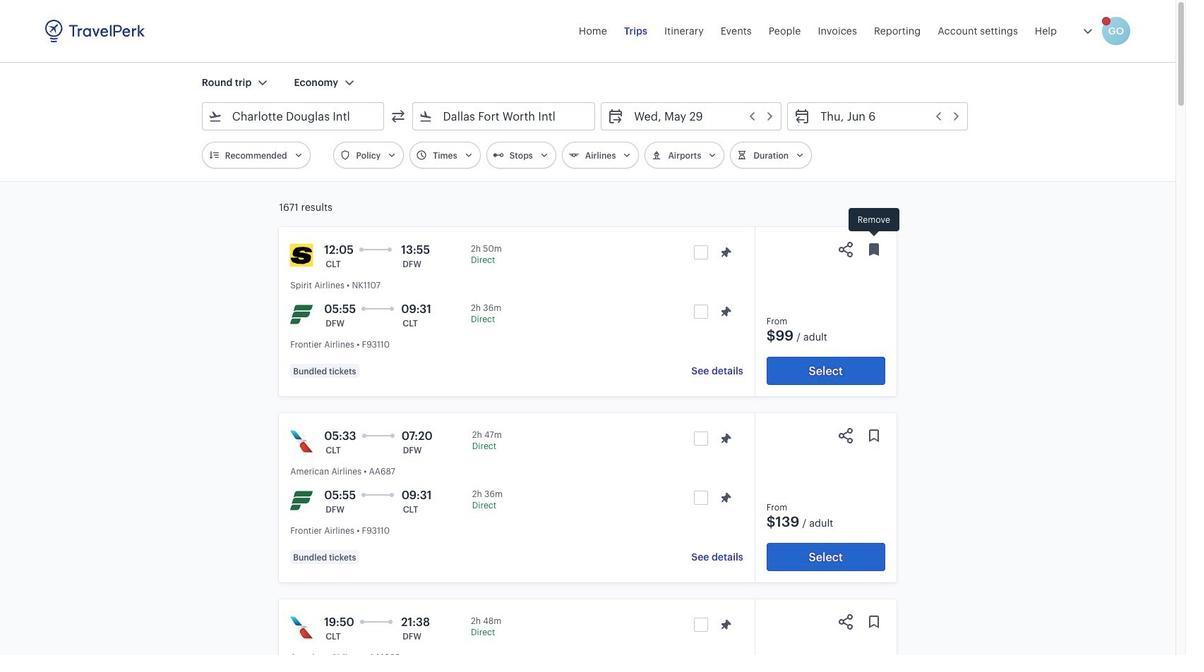 Task type: describe. For each thing, give the bounding box(es) containing it.
frontier airlines image
[[290, 490, 313, 513]]

spirit airlines image
[[290, 244, 313, 267]]

1 american airlines image from the top
[[290, 431, 313, 453]]

Return field
[[811, 105, 962, 128]]



Task type: vqa. For each thing, say whether or not it's contained in the screenshot.
Add First Traveler SEARCH FIELD
no



Task type: locate. For each thing, give the bounding box(es) containing it.
american airlines image
[[290, 431, 313, 453], [290, 617, 313, 640]]

To search field
[[433, 105, 576, 128]]

0 vertical spatial american airlines image
[[290, 431, 313, 453]]

tooltip
[[849, 208, 899, 239]]

Depart field
[[624, 105, 775, 128]]

frontier airlines image
[[290, 304, 313, 326]]

2 american airlines image from the top
[[290, 617, 313, 640]]

1 vertical spatial american airlines image
[[290, 617, 313, 640]]

From search field
[[222, 105, 365, 128]]



